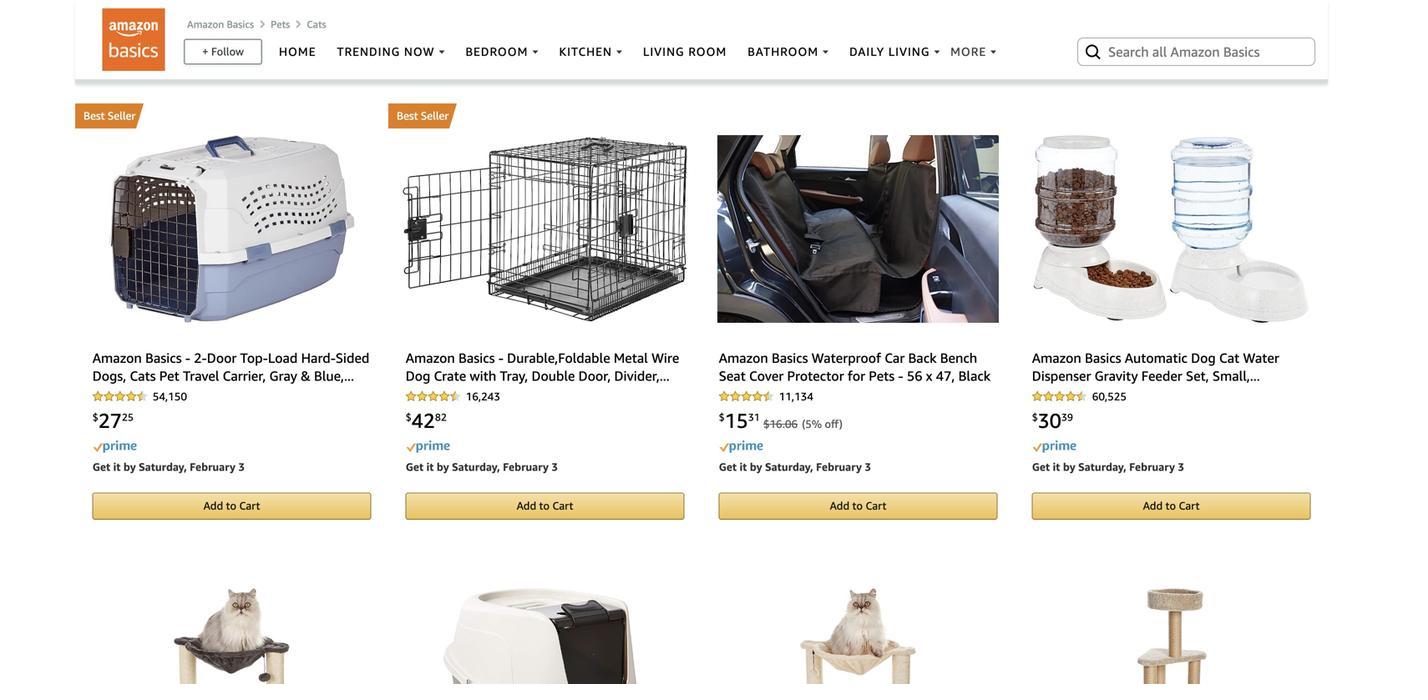 Task type: describe. For each thing, give the bounding box(es) containing it.
$ 42 82
[[406, 409, 447, 433]]

$ for 15
[[719, 412, 725, 423]]

get for 30
[[1032, 461, 1050, 474]]

+ follow
[[202, 45, 244, 58]]

get for 15
[[719, 461, 737, 474]]

+
[[202, 45, 208, 58]]

basics
[[227, 18, 254, 30]]

saturday, for 42
[[452, 461, 500, 474]]

best seller for 42
[[397, 109, 449, 122]]

.
[[782, 418, 785, 431]]

it for 30
[[1053, 461, 1060, 474]]

saturday, for 15
[[765, 461, 813, 474]]

27
[[98, 409, 122, 433]]

5%
[[805, 418, 822, 431]]

amazon basics no-mess hooded cat litter box, large, multicolor, 24 in x 18 in x 17 in image
[[443, 589, 647, 685]]

by left 'amazon'
[[123, 7, 136, 20]]

amazon basics - 2-door top-load hard-sided dogs, cats pet travel carrier, gray & blue, 22.8"l x 15.0"w x 13.0"h image
[[109, 135, 355, 323]]

get for 27
[[92, 461, 110, 474]]

get it by saturday, february 3 for 42
[[406, 461, 558, 474]]

saturday, for 27
[[139, 461, 187, 474]]

16
[[770, 418, 782, 431]]

get it by saturday, february 3 for 30
[[1032, 461, 1184, 474]]

pets
[[271, 18, 290, 30]]

cats
[[307, 18, 326, 30]]

best for 27
[[84, 109, 105, 122]]

16,243
[[466, 390, 500, 403]]

best seller for 27
[[84, 109, 136, 122]]

by for 30
[[1063, 461, 1076, 474]]

amazon
[[187, 18, 224, 30]]

42
[[412, 409, 435, 433]]

it for 42
[[426, 461, 434, 474]]

february for 15
[[816, 461, 862, 474]]

11,134
[[779, 390, 814, 403]]

$ right 31
[[763, 418, 770, 431]]

cats link
[[307, 18, 326, 30]]

february for 42
[[503, 461, 549, 474]]

60,525
[[1092, 390, 1127, 403]]

get for 42
[[406, 461, 424, 474]]

$ 27 25
[[92, 409, 134, 433]]

amazon basics cat tower with hammock and scratching posts for indoor cats, 15.8 x 15.8 x 19.7 inches, beige image
[[800, 589, 916, 685]]

amazon basics - durable,foldable metal wire dog crate with tray, double door, divider, 24 x 18 x 20 inches, black image
[[402, 137, 688, 322]]

39
[[1062, 412, 1073, 423]]

pets link
[[271, 18, 290, 30]]

by for 42
[[437, 461, 449, 474]]

amazon basics automatic dog cat water dispenser gravity feeder set, small, 6-pound food capacity, 1-gallon, gray image
[[1034, 135, 1309, 323]]

+ follow button
[[185, 40, 261, 63]]

3 for 27
[[238, 461, 245, 474]]

$ 30 39
[[1032, 409, 1073, 433]]

best for 42
[[397, 109, 418, 122]]



Task type: vqa. For each thing, say whether or not it's contained in the screenshot.
AMAZON BASICS CAT TOWER WITH HAMMOCK AND SCRATCHING POSTS FOR INDOOR CATS, 15.8 X 15.8 X 19.7 INCHES, GRAY image
yes



Task type: locate. For each thing, give the bounding box(es) containing it.
best
[[84, 109, 105, 122], [397, 109, 418, 122]]

2 best seller from the left
[[397, 109, 449, 122]]

$ for 27
[[92, 412, 98, 423]]

saturday, down 60,525
[[1078, 461, 1127, 474]]

(
[[802, 418, 805, 431]]

$ for 42
[[406, 412, 412, 423]]

get it by saturday, february 3 for 27
[[92, 461, 245, 474]]

seller for 27
[[108, 109, 136, 122]]

1 horizontal spatial seller
[[421, 109, 449, 122]]

$ for 30
[[1032, 412, 1038, 423]]

$ left 31
[[719, 412, 725, 423]]

3 for 15
[[865, 461, 871, 474]]

1 horizontal spatial best seller
[[397, 109, 449, 122]]

1 best from the left
[[84, 109, 105, 122]]

25
[[122, 412, 134, 423]]

seller for 42
[[421, 109, 449, 122]]

amazon basics cat tree indoor climbing activity tower with scratching posts, large, 17.7" x 45.9", beige image
[[1132, 589, 1211, 685]]

by down 31
[[750, 461, 762, 474]]

2 best from the left
[[397, 109, 418, 122]]

it
[[113, 7, 121, 20], [113, 461, 121, 474], [426, 461, 434, 474], [740, 461, 747, 474], [1053, 461, 1060, 474]]

get it by saturday, february 3 up the +
[[92, 7, 245, 20]]

by for 27
[[123, 461, 136, 474]]

best seller
[[84, 109, 136, 122], [397, 109, 449, 122]]

best seller link
[[75, 103, 388, 128], [388, 103, 702, 128]]

1 best seller from the left
[[84, 109, 136, 122]]

3
[[238, 7, 245, 20], [238, 461, 245, 474], [552, 461, 558, 474], [865, 461, 871, 474], [1178, 461, 1184, 474]]

saturday, left 'amazon'
[[139, 7, 187, 20]]

search image
[[1083, 42, 1103, 62]]

get it by saturday, february 3
[[92, 7, 245, 20], [92, 461, 245, 474], [406, 461, 558, 474], [719, 461, 871, 474], [1032, 461, 1184, 474]]

by down $ 42 82
[[437, 461, 449, 474]]

by for 15
[[750, 461, 762, 474]]

$ inside $ 30 39
[[1032, 412, 1038, 423]]

february for 27
[[190, 461, 236, 474]]

by
[[123, 7, 136, 20], [123, 461, 136, 474], [437, 461, 449, 474], [750, 461, 762, 474], [1063, 461, 1076, 474]]

)
[[839, 418, 843, 431]]

30
[[1038, 409, 1062, 433]]

$ left 39
[[1032, 412, 1038, 423]]

54,150
[[153, 390, 187, 403]]

15
[[725, 409, 748, 433]]

it for 15
[[740, 461, 747, 474]]

0 horizontal spatial seller
[[108, 109, 136, 122]]

off
[[825, 418, 839, 431]]

$ left 82
[[406, 412, 412, 423]]

31
[[748, 412, 760, 423]]

$ inside $ 42 82
[[406, 412, 412, 423]]

get it by saturday, february 3 down 06
[[719, 461, 871, 474]]

best seller link for 27
[[75, 103, 388, 128]]

$ inside $ 27 25
[[92, 412, 98, 423]]

by down $ 27 25
[[123, 461, 136, 474]]

saturday, down the 16,243
[[452, 461, 500, 474]]

get it by saturday, february 3 down 82
[[406, 461, 558, 474]]

1 best seller link from the left
[[75, 103, 388, 128]]

saturday, down 54,150
[[139, 461, 187, 474]]

february
[[190, 7, 236, 20], [190, 461, 236, 474], [503, 461, 549, 474], [816, 461, 862, 474], [1129, 461, 1175, 474]]

0 horizontal spatial best seller
[[84, 109, 136, 122]]

get
[[92, 7, 110, 20], [92, 461, 110, 474], [406, 461, 424, 474], [719, 461, 737, 474], [1032, 461, 1050, 474]]

best seller link for 42
[[388, 103, 702, 128]]

0 horizontal spatial best
[[84, 109, 105, 122]]

2 seller from the left
[[421, 109, 449, 122]]

follow
[[211, 45, 244, 58]]

3 for 42
[[552, 461, 558, 474]]

it for 27
[[113, 461, 121, 474]]

3 for 30
[[1178, 461, 1184, 474]]

1 seller from the left
[[108, 109, 136, 122]]

$ left 25
[[92, 412, 98, 423]]

amazon basics waterproof car back bench seat cover protector for pets - 56 x 47, black image
[[717, 135, 999, 323]]

1 horizontal spatial best
[[397, 109, 418, 122]]

amazon basics cat tower with hammock and scratching posts for indoor cats, 15.8 x 15.8 x 19.7 inches, gray image
[[174, 589, 290, 685]]

amazon basics link
[[187, 18, 254, 30]]

06
[[785, 418, 798, 431]]

amazon basics logo image
[[102, 8, 165, 71]]

$
[[92, 412, 98, 423], [406, 412, 412, 423], [719, 412, 725, 423], [1032, 412, 1038, 423], [763, 418, 770, 431]]

saturday,
[[139, 7, 187, 20], [139, 461, 187, 474], [452, 461, 500, 474], [765, 461, 813, 474], [1078, 461, 1127, 474]]

get it by saturday, february 3 down 39
[[1032, 461, 1184, 474]]

saturday, down 06
[[765, 461, 813, 474]]

amazon basics
[[187, 18, 254, 30]]

saturday, for 30
[[1078, 461, 1127, 474]]

get it by saturday, february 3 for 15
[[719, 461, 871, 474]]

82
[[435, 412, 447, 423]]

Search all Amazon Basics search field
[[1108, 37, 1288, 66]]

by down $ 30 39
[[1063, 461, 1076, 474]]

$ 15 31 $ 16 . 06 ( 5% off )
[[719, 409, 843, 433]]

get it by saturday, february 3 down 25
[[92, 461, 245, 474]]

february for 30
[[1129, 461, 1175, 474]]

seller
[[108, 109, 136, 122], [421, 109, 449, 122]]

2 best seller link from the left
[[388, 103, 702, 128]]



